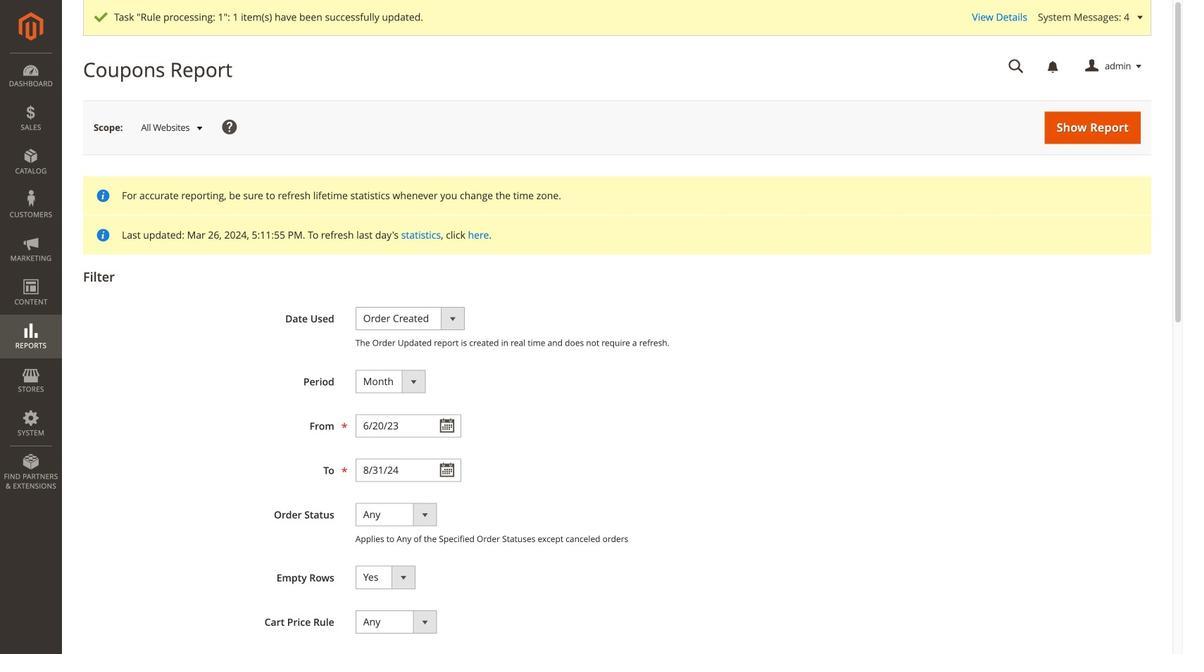 Task type: locate. For each thing, give the bounding box(es) containing it.
None text field
[[999, 54, 1034, 79], [355, 459, 461, 482], [999, 54, 1034, 79], [355, 459, 461, 482]]

magento admin panel image
[[19, 12, 43, 41]]

menu bar
[[0, 53, 62, 498]]

None text field
[[355, 414, 461, 438]]



